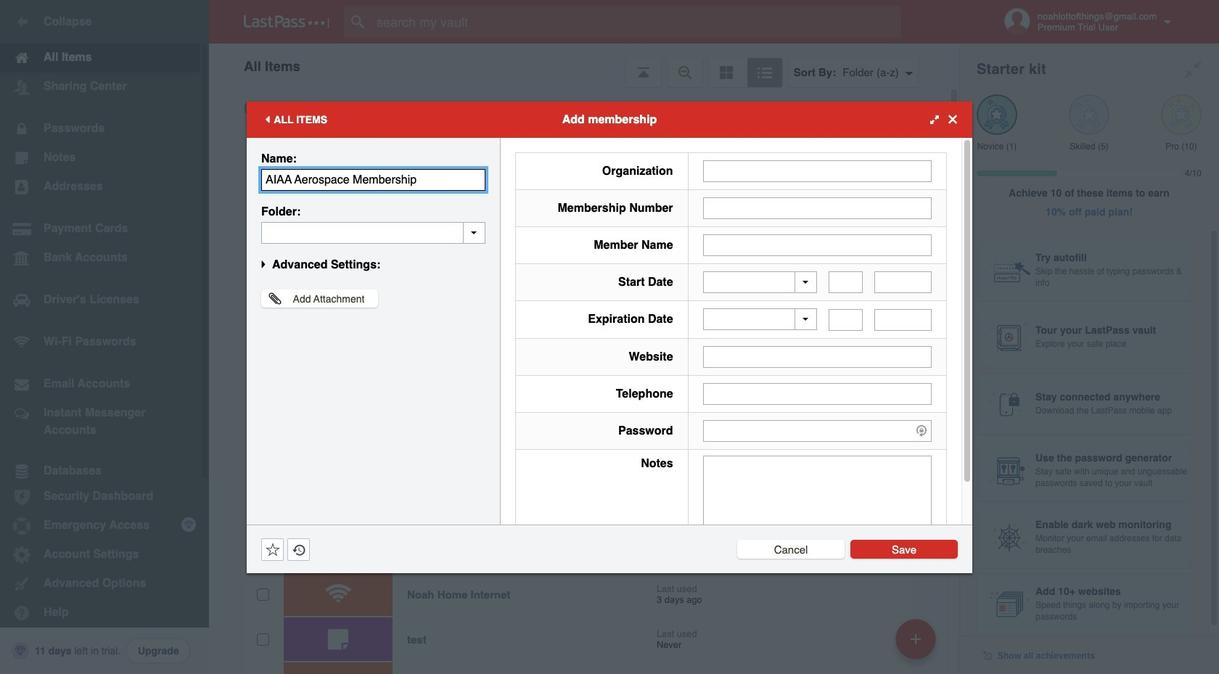 Task type: describe. For each thing, give the bounding box(es) containing it.
new item image
[[911, 634, 921, 644]]

new item navigation
[[891, 615, 945, 674]]

main navigation navigation
[[0, 0, 209, 674]]

search my vault text field
[[344, 6, 924, 38]]



Task type: vqa. For each thing, say whether or not it's contained in the screenshot.
New item Image
yes



Task type: locate. For each thing, give the bounding box(es) containing it.
None password field
[[703, 420, 932, 442]]

vault options navigation
[[209, 44, 960, 87]]

dialog
[[247, 101, 973, 573]]

Search search field
[[344, 6, 924, 38]]

None text field
[[261, 169, 486, 191], [261, 222, 486, 244], [703, 234, 932, 256], [875, 272, 932, 293], [829, 309, 863, 331], [703, 383, 932, 405], [261, 169, 486, 191], [261, 222, 486, 244], [703, 234, 932, 256], [875, 272, 932, 293], [829, 309, 863, 331], [703, 383, 932, 405]]

None text field
[[703, 160, 932, 182], [703, 197, 932, 219], [829, 272, 863, 293], [875, 309, 932, 331], [703, 346, 932, 368], [703, 456, 932, 546], [703, 160, 932, 182], [703, 197, 932, 219], [829, 272, 863, 293], [875, 309, 932, 331], [703, 346, 932, 368], [703, 456, 932, 546]]

lastpass image
[[244, 15, 330, 28]]



